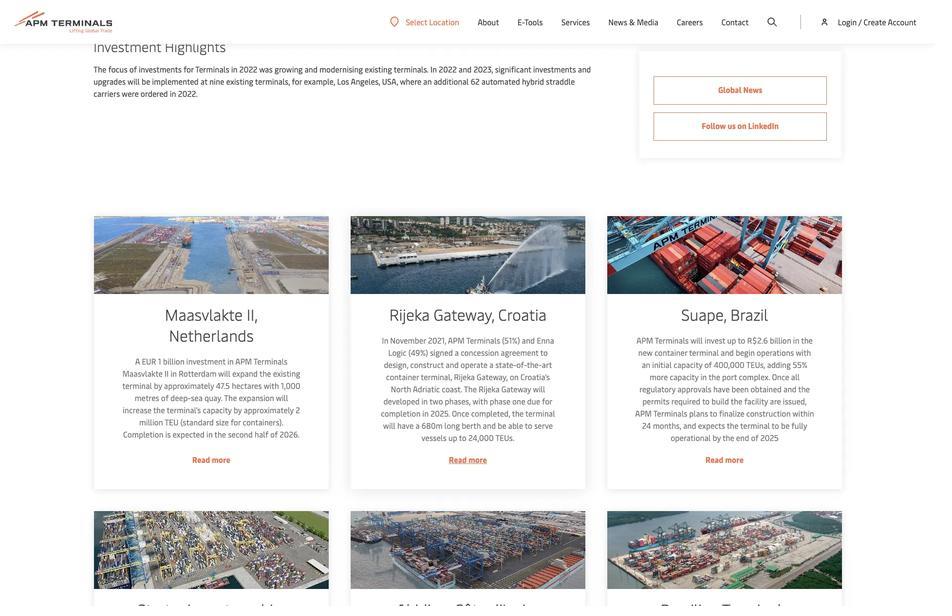 Task type: describe. For each thing, give the bounding box(es) containing it.
and up operational
[[683, 420, 696, 431]]

the up 55%
[[801, 335, 812, 346]]

maasvlakte inside a eur 1 billion investment in apm terminals maasvlakte ii in rotterdam will expand the existing terminal by approximately 47.5 hectares with 1,000 metres of deep-sea quay. the expansion will increase the terminal's capacity by approximately 2 million teu (standard size for containers). completion is expected in the second half of 2026.
[[122, 368, 162, 379]]

more for maasvlakte ii, netherlands
[[211, 454, 230, 465]]

highlights
[[165, 37, 226, 56]]

second
[[227, 429, 252, 440]]

24,000
[[468, 432, 493, 443]]

serve inside in november 2021, apm terminals (51%) and enna logic (49%) signed a concession agreement to design, construct and operate a state-of-the-art container terminal, rijeka gateway, on croatia's north adriatic coast. the rijeka gateway will developed in two phases, with phase one due for completion in 2025. once completed, the terminal will have a 680m long berth and be able to serve vessels up to 24,000 teus.
[[534, 420, 552, 431]]

follow
[[702, 120, 726, 131]]

initial
[[652, 359, 671, 370]]

upi b cais sul image
[[607, 216, 842, 294]]

for up implemented
[[184, 64, 194, 75]]

angeles,
[[351, 76, 380, 87]]

of left 400,000
[[704, 359, 711, 370]]

will up 47.5
[[218, 368, 230, 379]]

us inside the "this will enable us to bring our strategy to life and support our communities by turning ports and terminals into gateways that serve as hubs for commerce, innovation and sustainability."
[[149, 1, 157, 12]]

art
[[541, 359, 552, 370]]

apm up the 24
[[635, 408, 651, 419]]

obtained
[[750, 384, 781, 394]]

680m
[[421, 420, 442, 431]]

to up expects
[[709, 408, 717, 419]]

will inside the focus of investments for terminals in 2022 was growing and modernising existing terminals. in 2022 and 2023, significant investments and upgrades will be implemented at nine existing terminals, for example, los angeles, usa, where an additional 62 automated hybrid straddle carriers were ordered in 2022.
[[127, 76, 140, 87]]

end
[[736, 432, 749, 443]]

in up operations
[[793, 335, 799, 346]]

modernising
[[319, 64, 363, 75]]

in up "expand" at the left bottom
[[227, 356, 233, 367]]

in down implemented
[[170, 88, 176, 99]]

the down been on the right bottom of page
[[730, 396, 742, 407]]

in down (standard
[[206, 429, 212, 440]]

(49%)
[[408, 347, 428, 358]]

invest
[[704, 335, 725, 346]]

as
[[555, 1, 562, 12]]

investment
[[186, 356, 225, 367]]

global news link
[[654, 76, 827, 105]]

usa,
[[382, 76, 398, 87]]

0 horizontal spatial a
[[415, 420, 419, 431]]

nine
[[209, 76, 224, 87]]

tools
[[524, 17, 543, 27]]

follow us on linkedin
[[702, 120, 779, 131]]

the down size
[[214, 429, 226, 440]]

apm up new on the right of the page
[[636, 335, 653, 346]]

of right end at the bottom
[[751, 432, 758, 443]]

côte d'ivoire terminal (cit) simulation image
[[350, 511, 585, 589]]

&
[[629, 17, 635, 27]]

more for rijeka gateway, croatia
[[468, 454, 487, 465]]

fully
[[791, 420, 807, 431]]

investment highlights
[[94, 37, 226, 56]]

2025
[[760, 432, 778, 443]]

in left "was"
[[231, 64, 237, 75]]

once inside apm terminals will invest up to r$2.6 billion in the new container terminal and begin operations with an initial capacity of 400,000 teus, adding 55% more capacity in the port complex. once all regulatory approvals have been obtained and the permits required to build the facility are issued, apm terminals plans to finalize construction within 24 months, and expects the terminal to be fully operational by the end of 2025
[[771, 372, 789, 382]]

1 vertical spatial approximately
[[243, 405, 293, 415]]

were
[[122, 88, 139, 99]]

the right "expand" at the left bottom
[[259, 368, 271, 379]]

existing inside a eur 1 billion investment in apm terminals maasvlakte ii in rotterdam will expand the existing terminal by approximately 47.5 hectares with 1,000 metres of deep-sea quay. the expansion will increase the terminal's capacity by approximately 2 million teu (standard size for containers). completion is expected in the second half of 2026.
[[273, 368, 300, 379]]

ii,
[[246, 304, 257, 325]]

eur
[[141, 356, 156, 367]]

terminals up months,
[[653, 408, 687, 419]]

more for suape, brazil
[[725, 454, 743, 465]]

growing
[[275, 64, 303, 75]]

account
[[888, 17, 917, 27]]

e-
[[518, 17, 524, 27]]

news inside dropdown button
[[608, 17, 627, 27]]

in up 680m
[[422, 408, 428, 419]]

by up the metres
[[153, 380, 162, 391]]

two
[[429, 396, 442, 407]]

1 horizontal spatial us
[[728, 120, 736, 131]]

suape, brazil
[[681, 304, 768, 325]]

login
[[838, 17, 857, 27]]

example,
[[304, 76, 335, 87]]

container inside in november 2021, apm terminals (51%) and enna logic (49%) signed a concession agreement to design, construct and operate a state-of-the-art container terminal, rijeka gateway, on croatia's north adriatic coast. the rijeka gateway will developed in two phases, with phase one due for completion in 2025. once completed, the terminal will have a 680m long berth and be able to serve vessels up to 24,000 teus.
[[386, 372, 418, 382]]

where
[[400, 76, 421, 87]]

and down signed
[[445, 359, 458, 370]]

additional
[[434, 76, 469, 87]]

will inside the "this will enable us to bring our strategy to life and support our communities by turning ports and terminals into gateways that serve as hubs for commerce, innovation and sustainability."
[[110, 1, 122, 12]]

of left deep-
[[161, 393, 168, 403]]

up inside apm terminals will invest up to r$2.6 billion in the new container terminal and begin operations with an initial capacity of 400,000 teus, adding 55% more capacity in the port complex. once all regulatory approvals have been obtained and the permits required to build the facility are issued, apm terminals plans to finalize construction within 24 months, and expects the terminal to be fully operational by the end of 2025
[[727, 335, 736, 346]]

teus,
[[746, 359, 765, 370]]

the up million
[[153, 405, 164, 415]]

teus.
[[495, 432, 514, 443]]

global news
[[718, 84, 762, 95]]

support
[[270, 1, 297, 12]]

are
[[769, 396, 781, 407]]

to up plans
[[702, 396, 709, 407]]

capacity inside a eur 1 billion investment in apm terminals maasvlakte ii in rotterdam will expand the existing terminal by approximately 47.5 hectares with 1,000 metres of deep-sea quay. the expansion will increase the terminal's capacity by approximately 2 million teu (standard size for containers). completion is expected in the second half of 2026.
[[202, 405, 231, 415]]

e-tools button
[[518, 0, 543, 44]]

facility
[[744, 396, 768, 407]]

1 2022 from the left
[[239, 64, 257, 75]]

in right ii at the left of page
[[170, 368, 176, 379]]

1 our from the left
[[188, 1, 200, 12]]

400,000
[[713, 359, 744, 370]]

in inside the focus of investments for terminals in 2022 was growing and modernising existing terminals. in 2022 and 2023, significant investments and upgrades will be implemented at nine existing terminals, for example, los angeles, usa, where an additional 62 automated hybrid straddle carriers were ordered in 2022.
[[430, 64, 437, 75]]

ports
[[397, 1, 416, 12]]

terminals inside in november 2021, apm terminals (51%) and enna logic (49%) signed a concession agreement to design, construct and operate a state-of-the-art container terminal, rijeka gateway, on croatia's north adriatic coast. the rijeka gateway will developed in two phases, with phase one due for completion in 2025. once completed, the terminal will have a 680m long berth and be able to serve vessels up to 24,000 teus.
[[466, 335, 500, 346]]

select location button
[[390, 16, 459, 27]]

select
[[406, 16, 427, 27]]

terminals inside a eur 1 billion investment in apm terminals maasvlakte ii in rotterdam will expand the existing terminal by approximately 47.5 hectares with 1,000 metres of deep-sea quay. the expansion will increase the terminal's capacity by approximately 2 million teu (standard size for containers). completion is expected in the second half of 2026.
[[253, 356, 287, 367]]

brasil terminal porturio image
[[607, 511, 842, 589]]

gateway, inside in november 2021, apm terminals (51%) and enna logic (49%) signed a concession agreement to design, construct and operate a state-of-the-art container terminal, rijeka gateway, on croatia's north adriatic coast. the rijeka gateway will developed in two phases, with phase one due for completion in 2025. once completed, the terminal will have a 680m long berth and be able to serve vessels up to 24,000 teus.
[[476, 372, 507, 382]]

issued,
[[782, 396, 806, 407]]

/
[[858, 17, 862, 27]]

construct
[[410, 359, 443, 370]]

hectares
[[231, 380, 261, 391]]

and up select location button
[[417, 1, 430, 12]]

phases,
[[444, 396, 470, 407]]

billion inside apm terminals will invest up to r$2.6 billion in the new container terminal and begin operations with an initial capacity of 400,000 teus, adding 55% more capacity in the port complex. once all regulatory approvals have been obtained and the permits required to build the facility are issued, apm terminals plans to finalize construction within 24 months, and expects the terminal to be fully operational by the end of 2025
[[769, 335, 791, 346]]

containers).
[[242, 417, 283, 428]]

croatia
[[498, 304, 546, 325]]

with inside a eur 1 billion investment in apm terminals maasvlakte ii in rotterdam will expand the existing terminal by approximately 47.5 hectares with 1,000 metres of deep-sea quay. the expansion will increase the terminal's capacity by approximately 2 million teu (standard size for containers). completion is expected in the second half of 2026.
[[263, 380, 278, 391]]

0 horizontal spatial approximately
[[164, 380, 214, 391]]

investment
[[94, 37, 161, 56]]

been
[[731, 384, 748, 394]]

inauguration of quay construction at the rijeka gateway terminal image
[[350, 216, 585, 294]]

enna
[[536, 335, 554, 346]]

terminal inside a eur 1 billion investment in apm terminals maasvlakte ii in rotterdam will expand the existing terminal by approximately 47.5 hectares with 1,000 metres of deep-sea quay. the expansion will increase the terminal's capacity by approximately 2 million teu (standard size for containers). completion is expected in the second half of 2026.
[[122, 380, 152, 391]]

and up 400,000
[[720, 347, 733, 358]]

maasvlakte inside maasvlakte ii, netherlands
[[164, 304, 242, 325]]

rijeka gateway, croatia
[[389, 304, 546, 325]]

for inside in november 2021, apm terminals (51%) and enna logic (49%) signed a concession agreement to design, construct and operate a state-of-the-art container terminal, rijeka gateway, on croatia's north adriatic coast. the rijeka gateway will developed in two phases, with phase one due for completion in 2025. once completed, the terminal will have a 680m long berth and be able to serve vessels up to 24,000 teus.
[[542, 396, 552, 407]]

and down services dropdown button
[[578, 64, 591, 75]]

on inside in november 2021, apm terminals (51%) and enna logic (49%) signed a concession agreement to design, construct and operate a state-of-the-art container terminal, rijeka gateway, on croatia's north adriatic coast. the rijeka gateway will developed in two phases, with phase one due for completion in 2025. once completed, the terminal will have a 680m long berth and be able to serve vessels up to 24,000 teus.
[[509, 372, 518, 382]]

1
[[158, 356, 161, 367]]

to up innovation
[[159, 1, 166, 12]]

into
[[467, 1, 481, 12]]

will down 1,000
[[275, 393, 288, 403]]

services
[[561, 17, 590, 27]]

an inside the focus of investments for terminals in 2022 was growing and modernising existing terminals. in 2022 and 2023, significant investments and upgrades will be implemented at nine existing terminals, for example, los angeles, usa, where an additional 62 automated hybrid straddle carriers were ordered in 2022.
[[423, 76, 432, 87]]

and down completed,
[[482, 420, 495, 431]]

1 vertical spatial a
[[489, 359, 493, 370]]

1 horizontal spatial a
[[454, 347, 458, 358]]

about button
[[478, 0, 499, 44]]

services button
[[561, 0, 590, 44]]

and up issued,
[[783, 384, 796, 394]]

to up begin at bottom
[[737, 335, 745, 346]]

terminals up the initial
[[654, 335, 688, 346]]

completion
[[123, 429, 163, 440]]

2
[[295, 405, 300, 415]]

commerce,
[[106, 13, 144, 24]]

0 vertical spatial on
[[737, 120, 746, 131]]

terminal,
[[420, 372, 452, 382]]

sustainability.
[[199, 13, 247, 24]]

for down growing on the top of the page
[[292, 76, 302, 87]]

ii
[[164, 368, 168, 379]]

to right able
[[524, 420, 532, 431]]

bring
[[168, 1, 186, 12]]

to up the 2025
[[771, 420, 779, 431]]

login / create account
[[838, 17, 917, 27]]

upgrades
[[94, 76, 126, 87]]

terminals
[[432, 1, 466, 12]]

0 horizontal spatial existing
[[226, 76, 253, 87]]

straddle
[[546, 76, 575, 87]]



Task type: locate. For each thing, give the bounding box(es) containing it.
the inside in november 2021, apm terminals (51%) and enna logic (49%) signed a concession agreement to design, construct and operate a state-of-the-art container terminal, rijeka gateway, on croatia's north adriatic coast. the rijeka gateway will developed in two phases, with phase one due for completion in 2025. once completed, the terminal will have a 680m long berth and be able to serve vessels up to 24,000 teus.
[[511, 408, 523, 419]]

a right signed
[[454, 347, 458, 358]]

0 vertical spatial up
[[727, 335, 736, 346]]

gateways
[[483, 1, 516, 12]]

for inside a eur 1 billion investment in apm terminals maasvlakte ii in rotterdam will expand the existing terminal by approximately 47.5 hectares with 1,000 metres of deep-sea quay. the expansion will increase the terminal's capacity by approximately 2 million teu (standard size for containers). completion is expected in the second half of 2026.
[[230, 417, 240, 428]]

0 vertical spatial in
[[430, 64, 437, 75]]

0 vertical spatial once
[[771, 372, 789, 382]]

once inside in november 2021, apm terminals (51%) and enna logic (49%) signed a concession agreement to design, construct and operate a state-of-the-art container terminal, rijeka gateway, on croatia's north adriatic coast. the rijeka gateway will developed in two phases, with phase one due for completion in 2025. once completed, the terminal will have a 680m long berth and be able to serve vessels up to 24,000 teus.
[[451, 408, 469, 419]]

billion
[[769, 335, 791, 346], [163, 356, 184, 367]]

1 horizontal spatial have
[[713, 384, 729, 394]]

news left &
[[608, 17, 627, 27]]

follow us on linkedin link
[[654, 112, 827, 141]]

a left state-
[[489, 359, 493, 370]]

1 horizontal spatial up
[[727, 335, 736, 346]]

3 read more from the left
[[705, 454, 743, 465]]

expand
[[232, 368, 257, 379]]

in inside in november 2021, apm terminals (51%) and enna logic (49%) signed a concession agreement to design, construct and operate a state-of-the-art container terminal, rijeka gateway, on croatia's north adriatic coast. the rijeka gateway will developed in two phases, with phase one due for completion in 2025. once completed, the terminal will have a 680m long berth and be able to serve vessels up to 24,000 teus.
[[381, 335, 388, 346]]

in november 2021, apm terminals (51%) and enna logic (49%) signed a concession agreement to design, construct and operate a state-of-the-art container terminal, rijeka gateway, on croatia's north adriatic coast. the rijeka gateway will developed in two phases, with phase one due for completion in 2025. once completed, the terminal will have a 680m long berth and be able to serve vessels up to 24,000 teus.
[[380, 335, 555, 443]]

1 horizontal spatial approximately
[[243, 405, 293, 415]]

innovation
[[146, 13, 182, 24]]

1 horizontal spatial read more
[[448, 454, 487, 465]]

complex.
[[738, 372, 770, 382]]

have inside apm terminals will invest up to r$2.6 billion in the new container terminal and begin operations with an initial capacity of 400,000 teus, adding 55% more capacity in the port complex. once all regulatory approvals have been obtained and the permits required to build the facility are issued, apm terminals plans to finalize construction within 24 months, and expects the terminal to be fully operational by the end of 2025
[[713, 384, 729, 394]]

0 horizontal spatial us
[[149, 1, 157, 12]]

55%
[[792, 359, 807, 370]]

read more for netherlands
[[192, 454, 230, 465]]

the inside the focus of investments for terminals in 2022 was growing and modernising existing terminals. in 2022 and 2023, significant investments and upgrades will be implemented at nine existing terminals, for example, los angeles, usa, where an additional 62 automated hybrid straddle carriers were ordered in 2022.
[[94, 64, 106, 75]]

0 vertical spatial gateway,
[[433, 304, 494, 325]]

the up upgrades on the left top
[[94, 64, 106, 75]]

to down enna
[[540, 347, 547, 358]]

design,
[[383, 359, 408, 370]]

1 horizontal spatial existing
[[273, 368, 300, 379]]

1 horizontal spatial rijeka
[[454, 372, 474, 382]]

terminals,
[[255, 76, 290, 87]]

terminal down the invest
[[689, 347, 718, 358]]

the inside in november 2021, apm terminals (51%) and enna logic (49%) signed a concession agreement to design, construct and operate a state-of-the-art container terminal, rijeka gateway, on croatia's north adriatic coast. the rijeka gateway will developed in two phases, with phase one due for completion in 2025. once completed, the terminal will have a 680m long berth and be able to serve vessels up to 24,000 teus.
[[463, 384, 476, 394]]

1 horizontal spatial our
[[299, 1, 310, 12]]

contact
[[721, 17, 749, 27]]

the left end at the bottom
[[722, 432, 734, 443]]

maasvlakte up investment
[[164, 304, 242, 325]]

2 horizontal spatial read more
[[705, 454, 743, 465]]

due
[[527, 396, 540, 407]]

be up the ordered
[[142, 76, 150, 87]]

in left two
[[421, 396, 427, 407]]

1 vertical spatial capacity
[[669, 372, 698, 382]]

for down this
[[94, 13, 104, 24]]

read down long
[[448, 454, 466, 465]]

approximately up containers). at the left bottom
[[243, 405, 293, 415]]

in up additional
[[430, 64, 437, 75]]

contact button
[[721, 0, 749, 44]]

0 horizontal spatial our
[[188, 1, 200, 12]]

maasvlakte
[[164, 304, 242, 325], [122, 368, 162, 379]]

be inside the focus of investments for terminals in 2022 was growing and modernising existing terminals. in 2022 and 2023, significant investments and upgrades will be implemented at nine existing terminals, for example, los angeles, usa, where an additional 62 automated hybrid straddle carriers were ordered in 2022.
[[142, 76, 150, 87]]

2 vertical spatial existing
[[273, 368, 300, 379]]

our right the support
[[299, 1, 310, 12]]

be inside in november 2021, apm terminals (51%) and enna logic (49%) signed a concession agreement to design, construct and operate a state-of-the-art container terminal, rijeka gateway, on croatia's north adriatic coast. the rijeka gateway will developed in two phases, with phase one due for completion in 2025. once completed, the terminal will have a 680m long berth and be able to serve vessels up to 24,000 teus.
[[497, 420, 506, 431]]

and up agreement
[[521, 335, 534, 346]]

communities
[[312, 1, 358, 12]]

terminal down due
[[525, 408, 555, 419]]

0 vertical spatial with
[[795, 347, 811, 358]]

0 horizontal spatial on
[[509, 372, 518, 382]]

1 vertical spatial us
[[728, 120, 736, 131]]

serve left as on the top right
[[534, 1, 553, 12]]

login / create account link
[[820, 0, 917, 44]]

developed
[[383, 396, 419, 407]]

2 horizontal spatial read
[[705, 454, 723, 465]]

0 vertical spatial existing
[[365, 64, 392, 75]]

2 vertical spatial rijeka
[[478, 384, 499, 394]]

apm inside a eur 1 billion investment in apm terminals maasvlakte ii in rotterdam will expand the existing terminal by approximately 47.5 hectares with 1,000 metres of deep-sea quay. the expansion will increase the terminal's capacity by approximately 2 million teu (standard size for containers). completion is expected in the second half of 2026.
[[235, 356, 251, 367]]

operations
[[756, 347, 793, 358]]

terminal up end at the bottom
[[740, 420, 769, 431]]

will
[[110, 1, 122, 12], [127, 76, 140, 87], [690, 335, 702, 346], [218, 368, 230, 379], [532, 384, 545, 394], [275, 393, 288, 403], [383, 420, 395, 431]]

by inside apm terminals will invest up to r$2.6 billion in the new container terminal and begin operations with an initial capacity of 400,000 teus, adding 55% more capacity in the port complex. once all regulatory approvals have been obtained and the permits required to build the facility are issued, apm terminals plans to finalize construction within 24 months, and expects the terminal to be fully operational by the end of 2025
[[712, 432, 720, 443]]

completion
[[380, 408, 420, 419]]

apm up "expand" at the left bottom
[[235, 356, 251, 367]]

strategy
[[202, 1, 230, 12]]

2 vertical spatial with
[[472, 396, 487, 407]]

quay.
[[204, 393, 222, 403]]

0 vertical spatial news
[[608, 17, 627, 27]]

the down the one at the right bottom of page
[[511, 408, 523, 419]]

rijeka up phase
[[478, 384, 499, 394]]

terminal up the metres
[[122, 380, 152, 391]]

0 horizontal spatial news
[[608, 17, 627, 27]]

by down expects
[[712, 432, 720, 443]]

read for netherlands
[[192, 454, 210, 465]]

by down "expansion"
[[233, 405, 241, 415]]

0 horizontal spatial in
[[381, 335, 388, 346]]

0 horizontal spatial 2022
[[239, 64, 257, 75]]

existing up 'usa,'
[[365, 64, 392, 75]]

1 vertical spatial gateway,
[[476, 372, 507, 382]]

a left 680m
[[415, 420, 419, 431]]

0 horizontal spatial up
[[448, 432, 457, 443]]

0 horizontal spatial maasvlakte
[[122, 368, 162, 379]]

once down adding
[[771, 372, 789, 382]]

serve down due
[[534, 420, 552, 431]]

1 horizontal spatial 2022
[[439, 64, 457, 75]]

operate
[[460, 359, 487, 370]]

finalize
[[719, 408, 744, 419]]

3 read from the left
[[705, 454, 723, 465]]

(standard
[[180, 417, 213, 428]]

apm terminals will invest up to r$2.6 billion in the new container terminal and begin operations with an initial capacity of 400,000 teus, adding 55% more capacity in the port complex. once all regulatory approvals have been obtained and the permits required to build the facility are issued, apm terminals plans to finalize construction within 24 months, and expects the terminal to be fully operational by the end of 2025
[[635, 335, 814, 443]]

will left the invest
[[690, 335, 702, 346]]

us
[[149, 1, 157, 12], [728, 120, 736, 131]]

have inside in november 2021, apm terminals (51%) and enna logic (49%) signed a concession agreement to design, construct and operate a state-of-the-art container terminal, rijeka gateway, on croatia's north adriatic coast. the rijeka gateway will developed in two phases, with phase one due for completion in 2025. once completed, the terminal will have a 680m long berth and be able to serve vessels up to 24,000 teus.
[[397, 420, 413, 431]]

1 vertical spatial rijeka
[[454, 372, 474, 382]]

0 horizontal spatial investments
[[139, 64, 182, 75]]

gateway, up "2021,"
[[433, 304, 494, 325]]

1 horizontal spatial the
[[224, 393, 237, 403]]

for inside the "this will enable us to bring our strategy to life and support our communities by turning ports and terminals into gateways that serve as hubs for commerce, innovation and sustainability."
[[94, 13, 104, 24]]

1 vertical spatial existing
[[226, 76, 253, 87]]

1 vertical spatial maasvlakte
[[122, 368, 162, 379]]

1 vertical spatial serve
[[534, 420, 552, 431]]

0 vertical spatial approximately
[[164, 380, 214, 391]]

up inside in november 2021, apm terminals (51%) and enna logic (49%) signed a concession agreement to design, construct and operate a state-of-the-art container terminal, rijeka gateway, on croatia's north adriatic coast. the rijeka gateway will developed in two phases, with phase one due for completion in 2025. once completed, the terminal will have a 680m long berth and be able to serve vessels up to 24,000 teus.
[[448, 432, 457, 443]]

our
[[188, 1, 200, 12], [299, 1, 310, 12]]

1 vertical spatial once
[[451, 408, 469, 419]]

will up were
[[127, 76, 140, 87]]

completed,
[[471, 408, 510, 419]]

with up 55%
[[795, 347, 811, 358]]

long
[[444, 420, 459, 431]]

hybrid
[[522, 76, 544, 87]]

0 vertical spatial have
[[713, 384, 729, 394]]

2 read from the left
[[448, 454, 466, 465]]

1 horizontal spatial read
[[448, 454, 466, 465]]

2 read more from the left
[[448, 454, 487, 465]]

1 vertical spatial an
[[641, 359, 650, 370]]

more inside apm terminals will invest up to r$2.6 billion in the new container terminal and begin operations with an initial capacity of 400,000 teus, adding 55% more capacity in the port complex. once all regulatory approvals have been obtained and the permits required to build the facility are issued, apm terminals plans to finalize construction within 24 months, and expects the terminal to be fully operational by the end of 2025
[[649, 372, 667, 382]]

terminals up concession
[[466, 335, 500, 346]]

be up teus.
[[497, 420, 506, 431]]

expansion
[[238, 393, 274, 403]]

1 vertical spatial container
[[386, 372, 418, 382]]

required
[[671, 396, 700, 407]]

on up the "gateway"
[[509, 372, 518, 382]]

by inside the "this will enable us to bring our strategy to life and support our communities by turning ports and terminals into gateways that serve as hubs for commerce, innovation and sustainability."
[[359, 1, 368, 12]]

linkedin
[[748, 120, 779, 131]]

select location
[[406, 16, 459, 27]]

this will enable us to bring our strategy to life and support our communities by turning ports and terminals into gateways that serve as hubs for commerce, innovation and sustainability.
[[94, 1, 581, 24]]

that
[[518, 1, 532, 12]]

1 read from the left
[[192, 454, 210, 465]]

2 horizontal spatial a
[[489, 359, 493, 370]]

expects
[[698, 420, 725, 431]]

apm inside in november 2021, apm terminals (51%) and enna logic (49%) signed a concession agreement to design, construct and operate a state-of-the-art container terminal, rijeka gateway, on croatia's north adriatic coast. the rijeka gateway will developed in two phases, with phase one due for completion in 2025. once completed, the terminal will have a 680m long berth and be able to serve vessels up to 24,000 teus.
[[447, 335, 464, 346]]

read for croatia
[[448, 454, 466, 465]]

the down 47.5
[[224, 393, 237, 403]]

more down second
[[211, 454, 230, 465]]

billion inside a eur 1 billion investment in apm terminals maasvlakte ii in rotterdam will expand the existing terminal by approximately 47.5 hectares with 1,000 metres of deep-sea quay. the expansion will increase the terminal's capacity by approximately 2 million teu (standard size for containers). completion is expected in the second half of 2026.
[[163, 356, 184, 367]]

0 horizontal spatial have
[[397, 420, 413, 431]]

agreement
[[500, 347, 538, 358]]

terminal inside in november 2021, apm terminals (51%) and enna logic (49%) signed a concession agreement to design, construct and operate a state-of-the-art container terminal, rijeka gateway, on croatia's north adriatic coast. the rijeka gateway will developed in two phases, with phase one due for completion in 2025. once completed, the terminal will have a 680m long berth and be able to serve vessels up to 24,000 teus.
[[525, 408, 555, 419]]

the down the finalize at bottom
[[726, 420, 738, 431]]

the up phases,
[[463, 384, 476, 394]]

1 horizontal spatial with
[[472, 396, 487, 407]]

signed
[[430, 347, 452, 358]]

2 vertical spatial a
[[415, 420, 419, 431]]

and right life
[[255, 1, 268, 12]]

turning
[[369, 1, 395, 12]]

0 vertical spatial container
[[654, 347, 687, 358]]

a eur 1 billion investment in apm terminals maasvlakte ii in rotterdam will expand the existing terminal by approximately 47.5 hectares with 1,000 metres of deep-sea quay. the expansion will increase the terminal's capacity by approximately 2 million teu (standard size for containers). completion is expected in the second half of 2026.
[[122, 356, 300, 440]]

in up logic
[[381, 335, 388, 346]]

rotterdam
[[178, 368, 216, 379]]

0 vertical spatial us
[[149, 1, 157, 12]]

once down phases,
[[451, 408, 469, 419]]

and up 62
[[459, 64, 472, 75]]

0 vertical spatial capacity
[[673, 359, 702, 370]]

0 horizontal spatial the
[[94, 64, 106, 75]]

1 vertical spatial billion
[[163, 356, 184, 367]]

1 vertical spatial up
[[448, 432, 457, 443]]

1 read more from the left
[[192, 454, 230, 465]]

by
[[359, 1, 368, 12], [153, 380, 162, 391], [233, 405, 241, 415], [712, 432, 720, 443]]

container up the north
[[386, 372, 418, 382]]

gateway
[[501, 384, 531, 394]]

1 horizontal spatial on
[[737, 120, 746, 131]]

0 horizontal spatial rijeka
[[389, 304, 429, 325]]

1 horizontal spatial container
[[654, 347, 687, 358]]

of right focus
[[129, 64, 137, 75]]

2026.
[[279, 429, 299, 440]]

construction
[[746, 408, 790, 419]]

have
[[713, 384, 729, 394], [397, 420, 413, 431]]

2 horizontal spatial with
[[795, 347, 811, 358]]

1 vertical spatial have
[[397, 420, 413, 431]]

rijeka up the november
[[389, 304, 429, 325]]

the focus of investments for terminals in 2022 was growing and modernising existing terminals. in 2022 and 2023, significant investments and upgrades will be implemented at nine existing terminals, for example, los angeles, usa, where an additional 62 automated hybrid straddle carriers were ordered in 2022.
[[94, 64, 591, 99]]

0 vertical spatial billion
[[769, 335, 791, 346]]

2 vertical spatial capacity
[[202, 405, 231, 415]]

size
[[215, 417, 228, 428]]

of right half
[[270, 429, 277, 440]]

have up build
[[713, 384, 729, 394]]

2 investments from the left
[[533, 64, 576, 75]]

container up the initial
[[654, 347, 687, 358]]

existing up 1,000
[[273, 368, 300, 379]]

2022 left "was"
[[239, 64, 257, 75]]

with inside in november 2021, apm terminals (51%) and enna logic (49%) signed a concession agreement to design, construct and operate a state-of-the-art container terminal, rijeka gateway, on croatia's north adriatic coast. the rijeka gateway will developed in two phases, with phase one due for completion in 2025. once completed, the terminal will have a 680m long berth and be able to serve vessels up to 24,000 teus.
[[472, 396, 487, 407]]

terminals inside the focus of investments for terminals in 2022 was growing and modernising existing terminals. in 2022 and 2023, significant investments and upgrades will be implemented at nine existing terminals, for example, los angeles, usa, where an additional 62 automated hybrid straddle carriers were ordered in 2022.
[[195, 64, 229, 75]]

the down 'all'
[[798, 384, 809, 394]]

0 vertical spatial an
[[423, 76, 432, 87]]

0 horizontal spatial read
[[192, 454, 210, 465]]

read more for croatia
[[448, 454, 487, 465]]

2 horizontal spatial be
[[781, 420, 789, 431]]

expected
[[172, 429, 204, 440]]

2 horizontal spatial existing
[[365, 64, 392, 75]]

be inside apm terminals will invest up to r$2.6 billion in the new container terminal and begin operations with an initial capacity of 400,000 teus, adding 55% more capacity in the port complex. once all regulatory approvals have been obtained and the permits required to build the facility are issued, apm terminals plans to finalize construction within 24 months, and expects the terminal to be fully operational by the end of 2025
[[781, 420, 789, 431]]

1 vertical spatial news
[[743, 84, 762, 95]]

1 horizontal spatial investments
[[533, 64, 576, 75]]

to down berth
[[459, 432, 466, 443]]

0 horizontal spatial container
[[386, 372, 418, 382]]

read more down '24,000'
[[448, 454, 487, 465]]

and down the bring
[[184, 13, 197, 24]]

1 horizontal spatial news
[[743, 84, 762, 95]]

all
[[791, 372, 799, 382]]

will down completion
[[383, 420, 395, 431]]

2025.
[[430, 408, 450, 419]]

million
[[139, 417, 162, 428]]

be
[[142, 76, 150, 87], [497, 420, 506, 431], [781, 420, 789, 431]]

0 horizontal spatial with
[[263, 380, 278, 391]]

billion up operations
[[769, 335, 791, 346]]

adding
[[767, 359, 790, 370]]

on left linkedin
[[737, 120, 746, 131]]

capacity
[[673, 359, 702, 370], [669, 372, 698, 382], [202, 405, 231, 415]]

media
[[637, 17, 658, 27]]

1 investments from the left
[[139, 64, 182, 75]]

prinses amaliahaven 1600 image
[[94, 216, 328, 294]]

0 horizontal spatial billion
[[163, 356, 184, 367]]

1 vertical spatial with
[[263, 380, 278, 391]]

significant
[[495, 64, 531, 75]]

careers
[[677, 17, 703, 27]]

the left the port at the bottom right
[[708, 372, 720, 382]]

terminals up nine
[[195, 64, 229, 75]]

2 horizontal spatial the
[[463, 384, 476, 394]]

to left life
[[232, 1, 240, 12]]

netherlands
[[169, 325, 253, 346]]

was
[[259, 64, 273, 75]]

of inside the focus of investments for terminals in 2022 was growing and modernising existing terminals. in 2022 and 2023, significant investments and upgrades will be implemented at nine existing terminals, for example, los angeles, usa, where an additional 62 automated hybrid straddle carriers were ordered in 2022.
[[129, 64, 137, 75]]

1 horizontal spatial be
[[497, 420, 506, 431]]

0 vertical spatial a
[[454, 347, 458, 358]]

adriatic
[[412, 384, 439, 394]]

once
[[771, 372, 789, 382], [451, 408, 469, 419]]

serve inside the "this will enable us to bring our strategy to life and support our communities by turning ports and terminals into gateways that serve as hubs for commerce, innovation and sustainability."
[[534, 1, 553, 12]]

in
[[430, 64, 437, 75], [381, 335, 388, 346]]

our right the bring
[[188, 1, 200, 12]]

0 horizontal spatial once
[[451, 408, 469, 419]]

will down croatia's
[[532, 384, 545, 394]]

with inside apm terminals will invest up to r$2.6 billion in the new container terminal and begin operations with an initial capacity of 400,000 teus, adding 55% more capacity in the port complex. once all regulatory approvals have been obtained and the permits required to build the facility are issued, apm terminals plans to finalize construction within 24 months, and expects the terminal to be fully operational by the end of 2025
[[795, 347, 811, 358]]

0 horizontal spatial be
[[142, 76, 150, 87]]

apm right "2021,"
[[447, 335, 464, 346]]

and up example,
[[305, 64, 318, 75]]

1 horizontal spatial once
[[771, 372, 789, 382]]

us up innovation
[[149, 1, 157, 12]]

maasvlakte down a at the left bottom
[[122, 368, 162, 379]]

0 horizontal spatial read more
[[192, 454, 230, 465]]

at
[[200, 76, 207, 87]]

for up second
[[230, 417, 240, 428]]

is
[[165, 429, 170, 440]]

2 horizontal spatial rijeka
[[478, 384, 499, 394]]

0 vertical spatial serve
[[534, 1, 553, 12]]

create
[[864, 17, 886, 27]]

1 horizontal spatial in
[[430, 64, 437, 75]]

1 horizontal spatial an
[[641, 359, 650, 370]]

by left 'turning'
[[359, 1, 368, 12]]

brazil
[[730, 304, 768, 325]]

2 our from the left
[[299, 1, 310, 12]]

2 2022 from the left
[[439, 64, 457, 75]]

permits
[[642, 396, 669, 407]]

1 vertical spatial on
[[509, 372, 518, 382]]

1 horizontal spatial billion
[[769, 335, 791, 346]]

1 vertical spatial in
[[381, 335, 388, 346]]

container inside apm terminals will invest up to r$2.6 billion in the new container terminal and begin operations with an initial capacity of 400,000 teus, adding 55% more capacity in the port complex. once all regulatory approvals have been obtained and the permits required to build the facility are issued, apm terminals plans to finalize construction within 24 months, and expects the terminal to be fully operational by the end of 2025
[[654, 347, 687, 358]]

hubs
[[564, 1, 581, 12]]

the inside a eur 1 billion investment in apm terminals maasvlakte ii in rotterdam will expand the existing terminal by approximately 47.5 hectares with 1,000 metres of deep-sea quay. the expansion will increase the terminal's capacity by approximately 2 million teu (standard size for containers). completion is expected in the second half of 2026.
[[224, 393, 237, 403]]

billion up ii at the left of page
[[163, 356, 184, 367]]

in up "approvals"
[[700, 372, 706, 382]]

read down expected on the left of the page
[[192, 454, 210, 465]]

0 vertical spatial maasvlakte
[[164, 304, 242, 325]]

0 vertical spatial rijeka
[[389, 304, 429, 325]]

0 horizontal spatial an
[[423, 76, 432, 87]]

terminal design lach huyen 1600 image
[[94, 511, 328, 589]]

teu
[[164, 417, 178, 428]]

will inside apm terminals will invest up to r$2.6 billion in the new container terminal and begin operations with an initial capacity of 400,000 teus, adding 55% more capacity in the port complex. once all regulatory approvals have been obtained and the permits required to build the facility are issued, apm terminals plans to finalize construction within 24 months, and expects the terminal to be fully operational by the end of 2025
[[690, 335, 702, 346]]

2022 up additional
[[439, 64, 457, 75]]

maasvlakte ii, netherlands
[[164, 304, 257, 346]]

regulatory
[[639, 384, 675, 394]]

1 horizontal spatial maasvlakte
[[164, 304, 242, 325]]

existing right nine
[[226, 76, 253, 87]]

read more down end at the bottom
[[705, 454, 743, 465]]

approximately up sea
[[164, 380, 214, 391]]

for right due
[[542, 396, 552, 407]]

an inside apm terminals will invest up to r$2.6 billion in the new container terminal and begin operations with an initial capacity of 400,000 teus, adding 55% more capacity in the port complex. once all regulatory approvals have been obtained and the permits required to build the facility are issued, apm terminals plans to finalize construction within 24 months, and expects the terminal to be fully operational by the end of 2025
[[641, 359, 650, 370]]

investments up straddle
[[533, 64, 576, 75]]

e-tools
[[518, 17, 543, 27]]

within
[[792, 408, 814, 419]]



Task type: vqa. For each thing, say whether or not it's contained in the screenshot.


